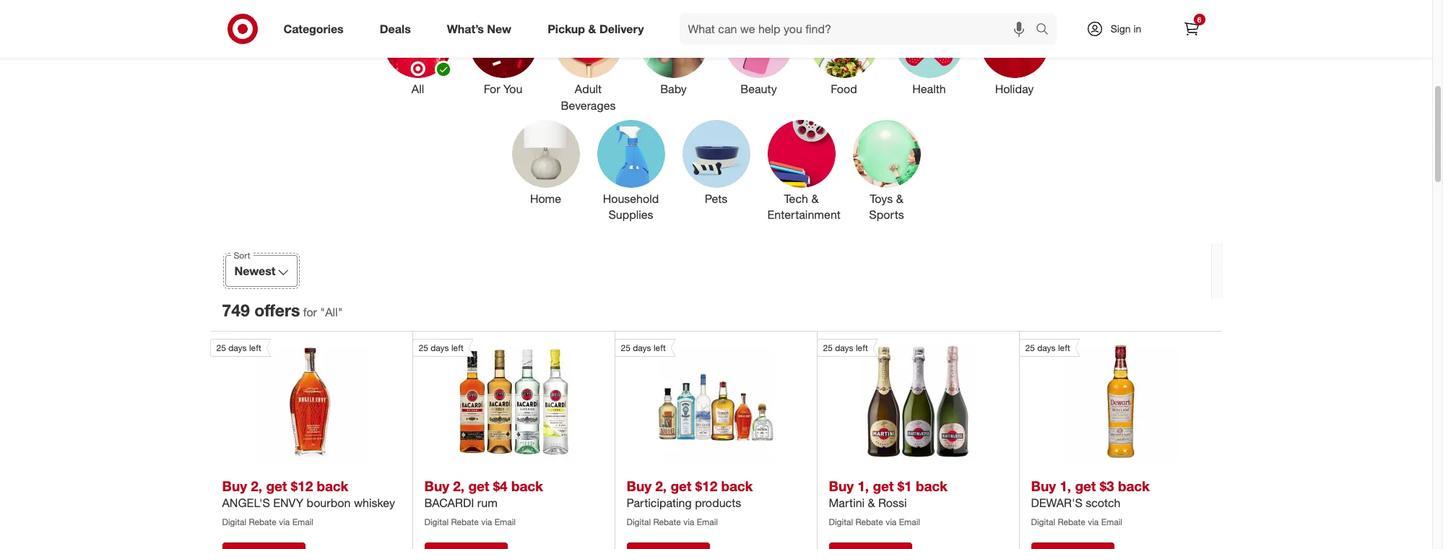 Task type: vqa. For each thing, say whether or not it's contained in the screenshot.
middle Add
no



Task type: locate. For each thing, give the bounding box(es) containing it.
get up participating
[[671, 478, 692, 494]]

1,
[[858, 478, 869, 494], [1060, 478, 1072, 494]]

4 email from the left
[[899, 517, 921, 528]]

get
[[266, 478, 287, 494], [469, 478, 490, 494], [671, 478, 692, 494], [873, 478, 894, 494], [1076, 478, 1097, 494]]

5 days from the left
[[1038, 343, 1056, 353]]

sign in link
[[1074, 13, 1165, 45]]

25 for participating products
[[621, 343, 631, 353]]

digital inside "buy 2, get $12 back angel's envy bourbon whiskey digital rebate via email"
[[222, 517, 246, 528]]

25 days left for martini
[[823, 343, 869, 353]]

via down envy
[[279, 517, 290, 528]]

email down rossi
[[899, 517, 921, 528]]

1 vertical spatial all
[[325, 305, 338, 320]]

rebate inside buy 1, get $3 back dewar's scotch digital rebate via email
[[1058, 517, 1086, 528]]

back inside buy 2, get $4 back bacardi rum digital rebate via email
[[512, 478, 543, 494]]

3 25 days left button from the left
[[615, 339, 775, 460]]

buy 2, get $12 back participating products digital rebate via email
[[627, 478, 753, 528]]

2 left from the left
[[452, 343, 464, 353]]

$12 inside "buy 2, get $12 back angel's envy bourbon whiskey digital rebate via email"
[[291, 478, 313, 494]]

1 1, from the left
[[858, 478, 869, 494]]

digital for buy 2, get $12 back
[[627, 517, 651, 528]]

1, inside buy 1, get $1 back martini & rossi digital rebate via email
[[858, 478, 869, 494]]

4 back from the left
[[916, 478, 948, 494]]

5 25 from the left
[[1026, 343, 1035, 353]]

1 25 from the left
[[216, 343, 226, 353]]

& inside tech & entertainment
[[812, 191, 819, 206]]

2 buy from the left
[[425, 478, 450, 494]]

delivery
[[600, 21, 644, 36]]

What can we help you find? suggestions appear below search field
[[680, 13, 1040, 45]]

via inside buy 2, get $12 back participating products digital rebate via email
[[684, 517, 695, 528]]

2 days from the left
[[431, 343, 449, 353]]

& right tech
[[812, 191, 819, 206]]

5 email from the left
[[1102, 517, 1123, 528]]

5 digital from the left
[[1032, 517, 1056, 528]]

rebate down martini
[[856, 517, 884, 528]]

1 rebate from the left
[[249, 517, 277, 528]]

25 days left for bacardi
[[419, 343, 464, 353]]

1 buy from the left
[[222, 478, 247, 494]]

4 via from the left
[[886, 517, 897, 528]]

back right $4
[[512, 478, 543, 494]]

5 left from the left
[[1059, 343, 1071, 353]]

1 horizontal spatial $12
[[696, 478, 718, 494]]

email down 'scotch'
[[1102, 517, 1123, 528]]

2, up the bacardi
[[453, 478, 465, 494]]

back up bourbon
[[317, 478, 349, 494]]

back right $3
[[1119, 478, 1150, 494]]

&
[[589, 21, 597, 36], [812, 191, 819, 206], [897, 191, 904, 206], [868, 496, 876, 510]]

buy up "dewar's"
[[1032, 478, 1057, 494]]

digital inside buy 1, get $3 back dewar's scotch digital rebate via email
[[1032, 517, 1056, 528]]

$1
[[898, 478, 912, 494]]

days
[[228, 343, 247, 353], [431, 343, 449, 353], [633, 343, 652, 353], [836, 343, 854, 353], [1038, 343, 1056, 353]]

via for buy 2, get $4 back
[[481, 517, 492, 528]]

back inside "buy 2, get $12 back angel's envy bourbon whiskey digital rebate via email"
[[317, 478, 349, 494]]

2, inside buy 2, get $4 back bacardi rum digital rebate via email
[[453, 478, 465, 494]]

buy up participating
[[627, 478, 652, 494]]

health
[[913, 82, 946, 96]]

2 2, from the left
[[453, 478, 465, 494]]

buy for bacardi
[[425, 478, 450, 494]]

0 horizontal spatial 2,
[[251, 478, 262, 494]]

3 buy from the left
[[627, 478, 652, 494]]

digital down the bacardi
[[425, 517, 449, 528]]

martini
[[829, 496, 865, 510]]

left
[[249, 343, 262, 353], [452, 343, 464, 353], [654, 343, 666, 353], [856, 343, 869, 353], [1059, 343, 1071, 353]]

25 days left for participating
[[621, 343, 666, 353]]

1 $12 from the left
[[291, 478, 313, 494]]

3 via from the left
[[684, 517, 695, 528]]

back right $1 at the right
[[916, 478, 948, 494]]

buy up the angel's
[[222, 478, 247, 494]]

back
[[317, 478, 349, 494], [512, 478, 543, 494], [722, 478, 753, 494], [916, 478, 948, 494], [1119, 478, 1150, 494]]

1, up martini
[[858, 478, 869, 494]]

1 get from the left
[[266, 478, 287, 494]]

1 2, from the left
[[251, 478, 262, 494]]

25 for bacardi rum
[[419, 343, 428, 353]]

rebate for buy 2, get $12 back
[[654, 517, 681, 528]]

1 horizontal spatial "
[[338, 305, 343, 320]]

back inside buy 1, get $1 back martini & rossi digital rebate via email
[[916, 478, 948, 494]]

email down envy
[[292, 517, 314, 528]]

1, up "dewar's"
[[1060, 478, 1072, 494]]

5 buy from the left
[[1032, 478, 1057, 494]]

digital down "dewar's"
[[1032, 517, 1056, 528]]

3 2, from the left
[[656, 478, 667, 494]]

25 days left
[[216, 343, 262, 353], [419, 343, 464, 353], [621, 343, 666, 353], [823, 343, 869, 353], [1026, 343, 1071, 353]]

back inside buy 2, get $12 back participating products digital rebate via email
[[722, 478, 753, 494]]

via down 'scotch'
[[1088, 517, 1099, 528]]

25 days left button for products
[[615, 339, 775, 460]]

2 25 days left button from the left
[[412, 339, 572, 460]]

2 via from the left
[[481, 517, 492, 528]]

what's new
[[447, 21, 512, 36]]

all
[[412, 82, 424, 96], [325, 305, 338, 320]]

4 get from the left
[[873, 478, 894, 494]]

offer
[[255, 300, 291, 320]]

pets button
[[683, 120, 750, 223]]

participating
[[627, 496, 692, 510]]

digital inside buy 2, get $4 back bacardi rum digital rebate via email
[[425, 517, 449, 528]]

2 get from the left
[[469, 478, 490, 494]]

1, for $1
[[858, 478, 869, 494]]

25 for dewar's scotch
[[1026, 343, 1035, 353]]

& left rossi
[[868, 496, 876, 510]]

3 days from the left
[[633, 343, 652, 353]]

back for &
[[916, 478, 948, 494]]

& for tech
[[812, 191, 819, 206]]

get up rum
[[469, 478, 490, 494]]

4 buy from the left
[[829, 478, 854, 494]]

buy for angel's
[[222, 478, 247, 494]]

buy 1, get $3 back dewar's scotch digital rebate via email
[[1032, 478, 1150, 528]]

2, inside "buy 2, get $12 back angel's envy bourbon whiskey digital rebate via email"
[[251, 478, 262, 494]]

rebate for buy 2, get $4 back
[[451, 517, 479, 528]]

left for participating
[[654, 343, 666, 353]]

rebate down participating
[[654, 517, 681, 528]]

rebate inside buy 2, get $4 back bacardi rum digital rebate via email
[[451, 517, 479, 528]]

email inside buy 2, get $4 back bacardi rum digital rebate via email
[[495, 517, 516, 528]]

5 get from the left
[[1076, 478, 1097, 494]]

4 25 days left button from the left
[[817, 339, 977, 460]]

all down deals link
[[412, 82, 424, 96]]

0 horizontal spatial all
[[325, 305, 338, 320]]

0 horizontal spatial $12
[[291, 478, 313, 494]]

home
[[530, 191, 562, 206]]

categories link
[[271, 13, 362, 45]]

$12
[[291, 478, 313, 494], [696, 478, 718, 494]]

25 days left button for rum
[[412, 339, 572, 460]]

1 horizontal spatial all
[[412, 82, 424, 96]]

$12 up envy
[[291, 478, 313, 494]]

3 rebate from the left
[[654, 517, 681, 528]]

rebate down the bacardi
[[451, 517, 479, 528]]

left for angel's
[[249, 343, 262, 353]]

$12 inside buy 2, get $12 back participating products digital rebate via email
[[696, 478, 718, 494]]

2 25 from the left
[[419, 343, 428, 353]]

749 offer s for " all "
[[222, 300, 343, 320]]

bourbon
[[307, 496, 351, 510]]

1 back from the left
[[317, 478, 349, 494]]

for you button
[[469, 10, 537, 114]]

1 email from the left
[[292, 517, 314, 528]]

2 25 days left from the left
[[419, 343, 464, 353]]

baby button
[[640, 10, 708, 114]]

2 horizontal spatial 2,
[[656, 478, 667, 494]]

2, inside buy 2, get $12 back participating products digital rebate via email
[[656, 478, 667, 494]]

rebate inside buy 2, get $12 back participating products digital rebate via email
[[654, 517, 681, 528]]

get inside buy 2, get $4 back bacardi rum digital rebate via email
[[469, 478, 490, 494]]

buy for participating
[[627, 478, 652, 494]]

4 25 days left from the left
[[823, 343, 869, 353]]

2 1, from the left
[[1060, 478, 1072, 494]]

envy
[[273, 496, 304, 510]]

& right pickup
[[589, 21, 597, 36]]

buy up the bacardi
[[425, 478, 450, 494]]

buy inside buy 2, get $4 back bacardi rum digital rebate via email
[[425, 478, 450, 494]]

1 horizontal spatial 1,
[[1060, 478, 1072, 494]]

5 back from the left
[[1119, 478, 1150, 494]]

get up rossi
[[873, 478, 894, 494]]

get inside "buy 2, get $12 back angel's envy bourbon whiskey digital rebate via email"
[[266, 478, 287, 494]]

via down rossi
[[886, 517, 897, 528]]

email down rum
[[495, 517, 516, 528]]

2 digital from the left
[[425, 517, 449, 528]]

4 rebate from the left
[[856, 517, 884, 528]]

get for scotch
[[1076, 478, 1097, 494]]

4 digital from the left
[[829, 517, 853, 528]]

1, inside buy 1, get $3 back dewar's scotch digital rebate via email
[[1060, 478, 1072, 494]]

pickup & delivery
[[548, 21, 644, 36]]

rebate down the angel's
[[249, 517, 277, 528]]

buy inside buy 1, get $3 back dewar's scotch digital rebate via email
[[1032, 478, 1057, 494]]

dewar's
[[1032, 496, 1083, 510]]

buy
[[222, 478, 247, 494], [425, 478, 450, 494], [627, 478, 652, 494], [829, 478, 854, 494], [1032, 478, 1057, 494]]

get inside buy 2, get $12 back participating products digital rebate via email
[[671, 478, 692, 494]]

rebate down "dewar's"
[[1058, 517, 1086, 528]]

1 25 days left from the left
[[216, 343, 262, 353]]

2 back from the left
[[512, 478, 543, 494]]

tech
[[784, 191, 809, 206]]

& right toys
[[897, 191, 904, 206]]

0 vertical spatial all
[[412, 82, 424, 96]]

5 25 days left from the left
[[1026, 343, 1071, 353]]

1 digital from the left
[[222, 517, 246, 528]]

2, up the angel's
[[251, 478, 262, 494]]

adult
[[575, 82, 602, 96]]

buy inside "buy 2, get $12 back angel's envy bourbon whiskey digital rebate via email"
[[222, 478, 247, 494]]

rum
[[478, 496, 498, 510]]

$12 up the products
[[696, 478, 718, 494]]

email inside buy 1, get $1 back martini & rossi digital rebate via email
[[899, 517, 921, 528]]

food button
[[810, 10, 878, 114]]

all right the for
[[325, 305, 338, 320]]

email inside buy 2, get $12 back participating products digital rebate via email
[[697, 517, 718, 528]]

get inside buy 1, get $1 back martini & rossi digital rebate via email
[[873, 478, 894, 494]]

email down the products
[[697, 517, 718, 528]]

$12 for products
[[696, 478, 718, 494]]

1 25 days left button from the left
[[210, 339, 370, 460]]

6
[[1198, 15, 1202, 24]]

2 $12 from the left
[[696, 478, 718, 494]]

3 digital from the left
[[627, 517, 651, 528]]

email for buy 2, get $4 back
[[495, 517, 516, 528]]

2 email from the left
[[495, 517, 516, 528]]

3 25 days left from the left
[[621, 343, 666, 353]]

digital for buy 2, get $4 back
[[425, 517, 449, 528]]

1 left from the left
[[249, 343, 262, 353]]

4 25 from the left
[[823, 343, 833, 353]]

get inside buy 1, get $3 back dewar's scotch digital rebate via email
[[1076, 478, 1097, 494]]

back for envy
[[317, 478, 349, 494]]

25
[[216, 343, 226, 353], [419, 343, 428, 353], [621, 343, 631, 353], [823, 343, 833, 353], [1026, 343, 1035, 353]]

digital down martini
[[829, 517, 853, 528]]

via inside buy 1, get $3 back dewar's scotch digital rebate via email
[[1088, 517, 1099, 528]]

2 rebate from the left
[[451, 517, 479, 528]]

25 days left button
[[210, 339, 370, 460], [412, 339, 572, 460], [615, 339, 775, 460], [817, 339, 977, 460], [1019, 339, 1180, 460]]

newest button
[[225, 255, 298, 287]]

digital down participating
[[627, 517, 651, 528]]

rebate
[[249, 517, 277, 528], [451, 517, 479, 528], [654, 517, 681, 528], [856, 517, 884, 528], [1058, 517, 1086, 528]]

5 rebate from the left
[[1058, 517, 1086, 528]]

sports
[[870, 208, 905, 222]]

3 get from the left
[[671, 478, 692, 494]]

what's
[[447, 21, 484, 36]]

4 days from the left
[[836, 343, 854, 353]]

digital inside buy 2, get $12 back participating products digital rebate via email
[[627, 517, 651, 528]]

left for martini
[[856, 343, 869, 353]]

back inside buy 1, get $3 back dewar's scotch digital rebate via email
[[1119, 478, 1150, 494]]

back up the products
[[722, 478, 753, 494]]

"
[[320, 305, 325, 320], [338, 305, 343, 320]]

digital inside buy 1, get $1 back martini & rossi digital rebate via email
[[829, 517, 853, 528]]

buy inside buy 1, get $1 back martini & rossi digital rebate via email
[[829, 478, 854, 494]]

1 horizontal spatial 2,
[[453, 478, 465, 494]]

3 back from the left
[[722, 478, 753, 494]]

25 days left button for envy
[[210, 339, 370, 460]]

health button
[[896, 10, 964, 114]]

via inside buy 2, get $4 back bacardi rum digital rebate via email
[[481, 517, 492, 528]]

household supplies button
[[597, 120, 665, 223]]

get up envy
[[266, 478, 287, 494]]

1 via from the left
[[279, 517, 290, 528]]

3 email from the left
[[697, 517, 718, 528]]

0 horizontal spatial 1,
[[858, 478, 869, 494]]

whiskey
[[354, 496, 395, 510]]

rebate for buy 1, get $3 back
[[1058, 517, 1086, 528]]

buy inside buy 2, get $12 back participating products digital rebate via email
[[627, 478, 652, 494]]

home button
[[512, 120, 580, 223]]

left for dewar's
[[1059, 343, 1071, 353]]

1 days from the left
[[228, 343, 247, 353]]

0 horizontal spatial "
[[320, 305, 325, 320]]

via down rum
[[481, 517, 492, 528]]

2,
[[251, 478, 262, 494], [453, 478, 465, 494], [656, 478, 667, 494]]

get left $3
[[1076, 478, 1097, 494]]

tech & entertainment button
[[768, 120, 841, 223]]

via
[[279, 517, 290, 528], [481, 517, 492, 528], [684, 517, 695, 528], [886, 517, 897, 528], [1088, 517, 1099, 528]]

rebate inside "buy 2, get $12 back angel's envy bourbon whiskey digital rebate via email"
[[249, 517, 277, 528]]

digital
[[222, 517, 246, 528], [425, 517, 449, 528], [627, 517, 651, 528], [829, 517, 853, 528], [1032, 517, 1056, 528]]

back for products
[[722, 478, 753, 494]]

3 left from the left
[[654, 343, 666, 353]]

digital down the angel's
[[222, 517, 246, 528]]

email inside buy 1, get $3 back dewar's scotch digital rebate via email
[[1102, 517, 1123, 528]]

via for buy 2, get $12 back
[[684, 517, 695, 528]]

5 25 days left button from the left
[[1019, 339, 1180, 460]]

angel's
[[222, 496, 270, 510]]

adult beverages button
[[555, 10, 623, 114]]

holiday button
[[981, 10, 1049, 114]]

all inside 749 offer s for " all "
[[325, 305, 338, 320]]

5 via from the left
[[1088, 517, 1099, 528]]

via down participating
[[684, 517, 695, 528]]

2, up participating
[[656, 478, 667, 494]]

email
[[292, 517, 314, 528], [495, 517, 516, 528], [697, 517, 718, 528], [899, 517, 921, 528], [1102, 517, 1123, 528]]

& inside toys & sports
[[897, 191, 904, 206]]

via inside buy 1, get $1 back martini & rossi digital rebate via email
[[886, 517, 897, 528]]

buy up martini
[[829, 478, 854, 494]]

3 25 from the left
[[621, 343, 631, 353]]

supplies
[[609, 208, 654, 222]]

4 left from the left
[[856, 343, 869, 353]]



Task type: describe. For each thing, give the bounding box(es) containing it.
via inside "buy 2, get $12 back angel's envy bourbon whiskey digital rebate via email"
[[279, 517, 290, 528]]

days for martini & rossi
[[836, 343, 854, 353]]

get for &
[[873, 478, 894, 494]]

buy 1, get $1 back martini & rossi digital rebate via email
[[829, 478, 948, 528]]

buy for dewar's
[[1032, 478, 1057, 494]]

$12 for envy
[[291, 478, 313, 494]]

1, for $3
[[1060, 478, 1072, 494]]

household
[[603, 191, 659, 206]]

days for bacardi rum
[[431, 343, 449, 353]]

all inside button
[[412, 82, 424, 96]]

newest
[[235, 264, 276, 278]]

adult beverages
[[561, 82, 616, 113]]

via for buy 1, get $3 back
[[1088, 517, 1099, 528]]

rossi
[[879, 496, 907, 510]]

digital for buy 1, get $3 back
[[1032, 517, 1056, 528]]

days for dewar's scotch
[[1038, 343, 1056, 353]]

days for angel's envy bourbon whiskey
[[228, 343, 247, 353]]

back for scotch
[[1119, 478, 1150, 494]]

beauty
[[741, 82, 777, 96]]

search button
[[1029, 13, 1064, 48]]

buy 2, get $12 back angel's envy bourbon whiskey digital rebate via email
[[222, 478, 395, 528]]

scotch
[[1086, 496, 1121, 510]]

pickup & delivery link
[[536, 13, 662, 45]]

toys & sports
[[870, 191, 905, 222]]

sign
[[1111, 22, 1131, 35]]

25 days left for angel's
[[216, 343, 262, 353]]

25 days left button for &
[[817, 339, 977, 460]]

get for rum
[[469, 478, 490, 494]]

entertainment
[[768, 208, 841, 222]]

2, for bacardi
[[453, 478, 465, 494]]

back for rum
[[512, 478, 543, 494]]

toys
[[870, 191, 893, 206]]

in
[[1134, 22, 1142, 35]]

25 days left button for scotch
[[1019, 339, 1180, 460]]

search
[[1029, 23, 1064, 37]]

days for participating products
[[633, 343, 652, 353]]

for
[[484, 82, 501, 96]]

749
[[222, 300, 250, 320]]

pickup
[[548, 21, 585, 36]]

for you
[[484, 82, 523, 96]]

email for buy 1, get $3 back
[[1102, 517, 1123, 528]]

buy 2, get $4 back bacardi rum digital rebate via email
[[425, 478, 543, 528]]

buy for martini
[[829, 478, 854, 494]]

2 " from the left
[[338, 305, 343, 320]]

sign in
[[1111, 22, 1142, 35]]

email inside "buy 2, get $12 back angel's envy bourbon whiskey digital rebate via email"
[[292, 517, 314, 528]]

toys & sports button
[[853, 120, 921, 223]]

what's new link
[[435, 13, 530, 45]]

holiday
[[996, 82, 1034, 96]]

beverages
[[561, 98, 616, 113]]

new
[[487, 21, 512, 36]]

25 for angel's envy bourbon whiskey
[[216, 343, 226, 353]]

get for envy
[[266, 478, 287, 494]]

beauty button
[[725, 10, 793, 114]]

$3
[[1100, 478, 1115, 494]]

rebate inside buy 1, get $1 back martini & rossi digital rebate via email
[[856, 517, 884, 528]]

baby
[[661, 82, 687, 96]]

1 " from the left
[[320, 305, 325, 320]]

left for bacardi
[[452, 343, 464, 353]]

tech & entertainment
[[768, 191, 841, 222]]

you
[[504, 82, 523, 96]]

for
[[303, 305, 317, 320]]

all button
[[384, 10, 452, 114]]

s
[[291, 300, 300, 320]]

deals
[[380, 21, 411, 36]]

& for pickup
[[589, 21, 597, 36]]

email for buy 2, get $12 back
[[697, 517, 718, 528]]

2, for participating
[[656, 478, 667, 494]]

$4
[[493, 478, 508, 494]]

deals link
[[368, 13, 429, 45]]

food
[[831, 82, 858, 96]]

25 days left for dewar's
[[1026, 343, 1071, 353]]

household supplies
[[603, 191, 659, 222]]

categories
[[284, 21, 344, 36]]

2, for angel's
[[251, 478, 262, 494]]

25 for martini & rossi
[[823, 343, 833, 353]]

products
[[695, 496, 742, 510]]

get for products
[[671, 478, 692, 494]]

& for toys
[[897, 191, 904, 206]]

pets
[[705, 191, 728, 206]]

bacardi
[[425, 496, 474, 510]]

6 link
[[1176, 13, 1208, 45]]

& inside buy 1, get $1 back martini & rossi digital rebate via email
[[868, 496, 876, 510]]



